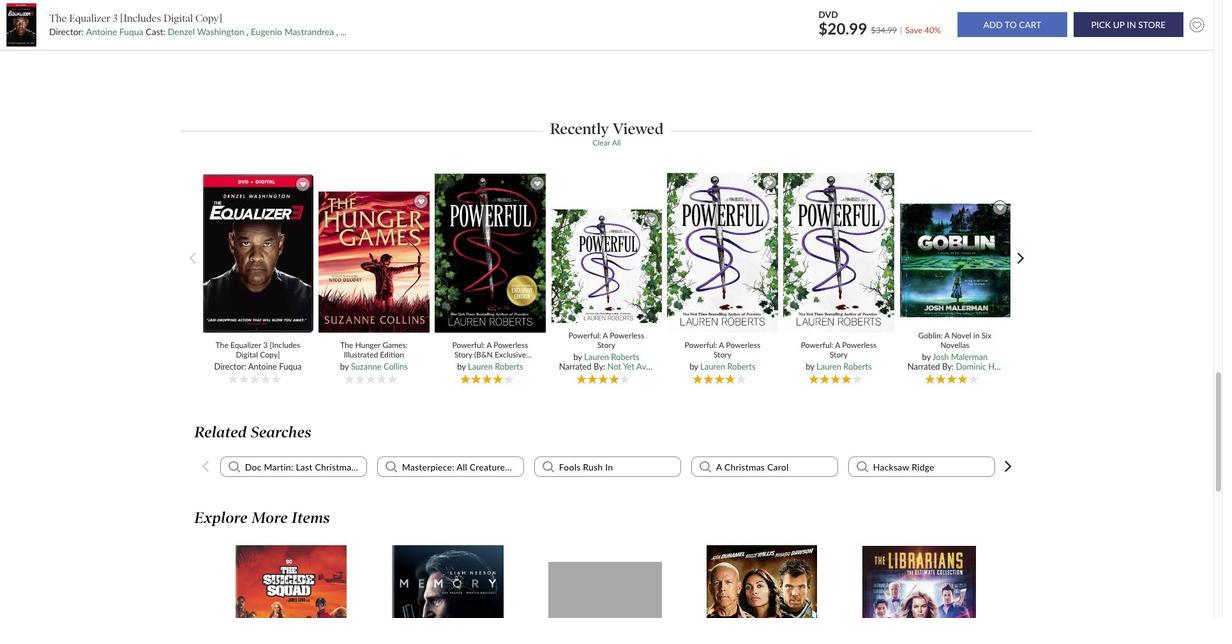 Task type: locate. For each thing, give the bounding box(es) containing it.
powerful: a powerless story element
[[665, 172, 784, 386], [782, 172, 900, 386], [551, 209, 670, 386]]

items
[[292, 509, 330, 527]]

0 horizontal spatial copy]
[[196, 12, 222, 24]]

1 horizontal spatial search image
[[386, 461, 397, 472]]

1 vertical spatial director:
[[214, 362, 246, 372]]

copy] inside the equalizer 3 [includes digital copy] director: antoine fuqua
[[260, 350, 280, 360]]

hacksaw ridge
[[874, 462, 935, 472]]

2 horizontal spatial powerful: a powerless story link
[[792, 340, 886, 360]]

powerless inside powerful: a powerless story (b&n exclusive edition)
[[494, 340, 528, 350]]

3
[[113, 12, 118, 24], [263, 340, 268, 350]]

christmas left carol
[[725, 462, 765, 472]]

search image left masterpiece:
[[386, 461, 397, 472]]

1 vertical spatial copy]
[[260, 350, 280, 360]]

director: down the equalizer 3 [includes digital copy] link
[[214, 362, 246, 372]]

equalizer
[[69, 12, 110, 24], [231, 340, 261, 350]]

1 vertical spatial [includes
[[270, 340, 300, 350]]

search image left a christmas carol
[[700, 461, 711, 472]]

antoine inside the equalizer 3 [includes digital copy] director: antoine fuqua
[[248, 362, 277, 372]]

malerman
[[951, 352, 988, 362]]

1 vertical spatial antoine
[[248, 362, 277, 372]]

powerful:
[[569, 331, 601, 340], [452, 340, 485, 350], [685, 340, 718, 350], [801, 340, 834, 350]]

director: for the equalizer 3 [includes digital copy] director: antoine fuqua
[[214, 362, 246, 372]]

masterpiece: all creatures great and … link
[[397, 461, 561, 472]]

0 horizontal spatial 3
[[113, 12, 118, 24]]

powerless
[[610, 331, 645, 340], [494, 340, 528, 350], [726, 340, 761, 350], [843, 340, 877, 350]]

0 horizontal spatial digital
[[164, 12, 193, 24]]

0 horizontal spatial search image
[[228, 461, 240, 472]]

1 horizontal spatial copy]
[[260, 350, 280, 360]]

…
[[554, 462, 561, 472]]

2 horizontal spatial the
[[340, 340, 353, 350]]

the inside the hunger games: illustrated edition by suzanne collins
[[340, 340, 353, 350]]

antoine down the equalizer 3 [includes digital copy] link
[[248, 362, 277, 372]]

digital inside the equalizer 3 [includes digital copy] director: antoine fuqua
[[236, 350, 258, 360]]

carol
[[768, 462, 789, 472]]

powerful: a powerless story by lauren roberts narrated by: not yet available
[[559, 331, 670, 372]]

a inside powerful: a powerless story (b&n exclusive edition)
[[487, 340, 492, 350]]

3 inside the equalizer 3 [includes digital copy] director: antoine fuqua
[[263, 340, 268, 350]]

1 horizontal spatial by:
[[943, 362, 954, 372]]

1 horizontal spatial search image
[[857, 461, 868, 472]]

1 horizontal spatial in
[[974, 331, 980, 340]]

director: for the equalizer 3 [includes digital copy] director: antoine fuqua cast: denzel washington , eugenio mastrandrea ,
[[49, 26, 84, 37]]

1 vertical spatial 3
[[263, 340, 268, 350]]

fools
[[559, 462, 581, 472]]

hacksaw ridge link
[[868, 461, 935, 472]]

copy]
[[196, 12, 222, 24], [260, 350, 280, 360]]

0 horizontal spatial fuqua
[[119, 26, 144, 37]]

cast:
[[146, 26, 166, 37]]

in
[[606, 462, 613, 472]]

be
[[203, 33, 213, 43]]

rush
[[583, 462, 603, 472]]

0 horizontal spatial the
[[49, 12, 67, 24]]

the inside the equalizer 3 [includes digital copy] director: antoine fuqua cast: denzel washington , eugenio mastrandrea ,
[[49, 12, 67, 24]]

0 vertical spatial director:
[[49, 26, 84, 37]]

portwenn
[[368, 462, 407, 472]]

1 narrated from the left
[[559, 362, 592, 372]]

by: inside powerful: a powerless story by lauren roberts narrated by: not yet available
[[594, 362, 606, 372]]

related searches
[[194, 423, 312, 441]]

story inside powerful: a powerless story (b&n exclusive edition)
[[455, 350, 472, 360]]

by: left the not
[[594, 362, 606, 372]]

1 vertical spatial fuqua
[[279, 362, 302, 372]]

1 horizontal spatial narrated
[[908, 362, 940, 372]]

antoine
[[86, 26, 117, 37], [248, 362, 277, 372]]

exclusive
[[495, 350, 526, 360]]

0 vertical spatial equalizer
[[69, 12, 110, 24]]

1 by: from the left
[[594, 362, 606, 372]]

0 horizontal spatial director:
[[49, 26, 84, 37]]

a
[[603, 331, 608, 340], [945, 331, 950, 340], [487, 340, 492, 350], [719, 340, 724, 350], [836, 340, 841, 350], [716, 462, 722, 472]]

powerful: a powerless story (b&n exclusive edition)
[[452, 340, 528, 369]]

lauren roberts link for the middle powerful: a powerless story link
[[701, 362, 756, 372]]

first
[[230, 33, 247, 43]]

narrated left the not
[[559, 362, 592, 372]]

0 vertical spatial in
[[974, 331, 980, 340]]

lauren for the leftmost powerful: a powerless story link
[[584, 352, 609, 362]]

recently viewed
[[550, 120, 664, 138]]

digital for the equalizer 3 [includes digital copy] director: antoine fuqua cast: denzel washington , eugenio mastrandrea ,
[[164, 12, 193, 24]]

0 vertical spatial copy]
[[196, 12, 222, 24]]

lauren for right powerful: a powerless story link
[[817, 362, 842, 372]]

and
[[537, 462, 552, 472]]

more
[[252, 509, 288, 527]]

antoine inside the equalizer 3 [includes digital copy] director: antoine fuqua cast: denzel washington , eugenio mastrandrea ,
[[86, 26, 117, 37]]

0 vertical spatial antoine
[[86, 26, 117, 37]]

illustrated
[[344, 350, 378, 360]]

creatures
[[470, 462, 509, 472]]

equalizer for the equalizer 3 [includes digital copy] director: antoine fuqua cast: denzel washington , eugenio mastrandrea ,
[[69, 12, 110, 24]]

lauren for the middle powerful: a powerless story link
[[701, 362, 726, 372]]

search image left hacksaw
[[857, 461, 868, 472]]

2 by: from the left
[[943, 362, 954, 372]]

1 horizontal spatial ,
[[336, 26, 338, 37]]

2 search image from the left
[[857, 461, 868, 472]]

search image left doc
[[228, 461, 240, 472]]

director:
[[49, 26, 84, 37], [214, 362, 246, 372]]

by
[[574, 352, 582, 362], [923, 352, 931, 362], [340, 362, 349, 372], [457, 362, 466, 372], [690, 362, 699, 372], [806, 362, 815, 372]]

a christmas carol link
[[711, 461, 789, 472]]

1 vertical spatial equalizer
[[231, 340, 261, 350]]

0 vertical spatial digital
[[164, 12, 193, 24]]

0 horizontal spatial by:
[[594, 362, 606, 372]]

in left six
[[974, 331, 980, 340]]

1 horizontal spatial christmas
[[725, 462, 765, 472]]

add to wishlist image
[[1187, 15, 1208, 35]]

digital for the equalizer 3 [includes digital copy] director: antoine fuqua
[[236, 350, 258, 360]]

, right product
[[336, 26, 338, 37]]

josh
[[933, 352, 949, 362]]

available
[[637, 362, 670, 372]]

2 christmas from the left
[[725, 462, 765, 472]]

0 horizontal spatial ,
[[247, 26, 249, 37]]

1 horizontal spatial digital
[[236, 350, 258, 360]]

copy] inside the equalizer 3 [includes digital copy] director: antoine fuqua cast: denzel washington , eugenio mastrandrea ,
[[196, 12, 222, 24]]

ridge
[[912, 462, 935, 472]]

narrated
[[559, 362, 592, 372], [908, 362, 940, 372]]

by inside powerful: a powerless story (b&n exclusive edition) 'element'
[[457, 362, 466, 372]]

powerful: a powerless story by lauren roberts for lauren roberts 'link' related to the middle powerful: a powerless story link
[[685, 340, 761, 372]]

1 horizontal spatial director:
[[214, 362, 246, 372]]

equalizer inside the equalizer 3 [includes digital copy] director: antoine fuqua
[[231, 340, 261, 350]]

view details image
[[665, 172, 780, 333], [782, 172, 897, 333], [433, 173, 548, 333], [202, 174, 314, 333], [317, 191, 432, 333], [900, 203, 1015, 318], [551, 209, 666, 324], [235, 545, 347, 618], [392, 545, 505, 618], [707, 545, 818, 618], [862, 546, 977, 618], [548, 561, 663, 618]]

[includes inside the equalizer 3 [includes digital copy] director: antoine fuqua cast: denzel washington , eugenio mastrandrea ,
[[120, 12, 161, 24]]

[includes
[[120, 12, 161, 24], [270, 340, 300, 350]]

doc martin: last christmas in portwenn
[[245, 462, 407, 472]]

washington
[[197, 26, 244, 37]]

roberts inside powerful: a powerless story by lauren roberts narrated by: not yet available
[[611, 352, 640, 362]]

1 search image from the left
[[228, 461, 240, 472]]

view details image inside the hunger games: illustrated edition element
[[317, 191, 432, 333]]

christmas
[[315, 462, 356, 472], [725, 462, 765, 472]]

1 horizontal spatial powerful: a powerless story by lauren roberts
[[801, 340, 877, 372]]

by inside the hunger games: illustrated edition by suzanne collins
[[340, 362, 349, 372]]

antoine left cast:
[[86, 26, 117, 37]]

3 for the equalizer 3 [includes digital copy] director: antoine fuqua cast: denzel washington , eugenio mastrandrea ,
[[113, 12, 118, 24]]

None submit
[[958, 12, 1068, 37], [1074, 12, 1184, 37], [958, 12, 1068, 37], [1074, 12, 1184, 37]]

$34.99
[[871, 25, 897, 35]]

0 horizontal spatial search image
[[700, 461, 711, 472]]

the inside the equalizer 3 [includes digital copy] director: antoine fuqua
[[216, 340, 229, 350]]

digital inside the equalizer 3 [includes digital copy] director: antoine fuqua cast: denzel washington , eugenio mastrandrea ,
[[164, 12, 193, 24]]

equalizer inside the equalizer 3 [includes digital copy] director: antoine fuqua cast: denzel washington , eugenio mastrandrea ,
[[69, 12, 110, 24]]

0 horizontal spatial christmas
[[315, 462, 356, 472]]

eugenio
[[251, 26, 282, 37]]

lauren inside powerful: a powerless story by lauren roberts narrated by: not yet available
[[584, 352, 609, 362]]

director: inside the equalizer 3 [includes digital copy] director: antoine fuqua
[[214, 362, 246, 372]]

director: inside the equalizer 3 [includes digital copy] director: antoine fuqua cast: denzel washington , eugenio mastrandrea ,
[[49, 26, 84, 37]]

0 horizontal spatial antoine
[[86, 26, 117, 37]]

fuqua inside the equalizer 3 [includes digital copy] director: antoine fuqua cast: denzel washington , eugenio mastrandrea ,
[[119, 26, 144, 37]]

0 vertical spatial 3
[[113, 12, 118, 24]]

narrated down goblin:
[[908, 362, 940, 372]]

0 horizontal spatial [includes
[[120, 12, 161, 24]]

1 horizontal spatial equalizer
[[231, 340, 261, 350]]

0 horizontal spatial in
[[358, 462, 365, 472]]

0 vertical spatial fuqua
[[119, 26, 144, 37]]

masterpiece: all creatures great and …
[[402, 462, 561, 472]]

search image left fools
[[543, 461, 554, 472]]

story inside powerful: a powerless story by lauren roberts narrated by: not yet available
[[598, 340, 616, 350]]

director: right the equalizer 3 [includes digital copy] image
[[49, 26, 84, 37]]

1 vertical spatial in
[[358, 462, 365, 472]]

by: down novellas
[[943, 362, 954, 372]]

by inside "goblin: a novel in six novellas by josh malerman narrated by: dominic hoffman"
[[923, 352, 931, 362]]

fuqua left cast:
[[119, 26, 144, 37]]

the
[[49, 12, 67, 24], [216, 340, 229, 350], [340, 340, 353, 350]]

0 vertical spatial [includes
[[120, 12, 161, 24]]

roberts inside powerful: a powerless story (b&n exclusive edition) 'element'
[[495, 362, 523, 372]]

the hunger games: illustrated edition link
[[327, 340, 422, 360]]

a inside a christmas carol link
[[716, 462, 722, 472]]

0 horizontal spatial powerful: a powerless story link
[[559, 331, 654, 350]]

roberts
[[611, 352, 640, 362], [495, 362, 523, 372], [728, 362, 756, 372], [844, 362, 872, 372]]

powerful: a powerless story by lauren roberts
[[685, 340, 761, 372], [801, 340, 877, 372]]

0 horizontal spatial narrated
[[559, 362, 592, 372]]

lauren roberts link inside powerful: a powerless story (b&n exclusive edition) 'element'
[[468, 362, 523, 372]]

powerful: a powerless story link
[[559, 331, 654, 350], [676, 340, 770, 360], [792, 340, 886, 360]]

the equalizer 3 [includes digital copy] element
[[202, 174, 319, 386]]

goblin:
[[919, 331, 943, 340]]

searches
[[251, 423, 312, 441]]

the hunger games: illustrated edition element
[[317, 191, 435, 386]]

in inside doc martin: last christmas in portwenn link
[[358, 462, 365, 472]]

2 search image from the left
[[386, 461, 397, 472]]

2 powerful: a powerless story by lauren roberts from the left
[[801, 340, 877, 372]]

search image
[[228, 461, 240, 472], [386, 461, 397, 472], [543, 461, 554, 472]]

by:
[[594, 362, 606, 372], [943, 362, 954, 372]]

great
[[512, 462, 534, 472]]

search image for masterpiece: all creatures great and …
[[386, 461, 397, 472]]

save 40%
[[906, 25, 941, 35]]

the for the equalizer 3 [includes digital copy] director: antoine fuqua
[[216, 340, 229, 350]]

in inside "goblin: a novel in six novellas by josh malerman narrated by: dominic hoffman"
[[974, 331, 980, 340]]

yet
[[623, 362, 635, 372]]

1 vertical spatial digital
[[236, 350, 258, 360]]

christmas right "last" on the left of the page
[[315, 462, 356, 472]]

fuqua down the equalizer 3 [includes digital copy] link
[[279, 362, 302, 372]]

1 search image from the left
[[700, 461, 711, 472]]

2 horizontal spatial search image
[[543, 461, 554, 472]]

in left 'portwenn'
[[358, 462, 365, 472]]

[includes inside the equalizer 3 [includes digital copy] director: antoine fuqua
[[270, 340, 300, 350]]

1 horizontal spatial [includes
[[270, 340, 300, 350]]

1 horizontal spatial the
[[216, 340, 229, 350]]

1 horizontal spatial fuqua
[[279, 362, 302, 372]]

collins
[[384, 362, 408, 372]]

0 horizontal spatial powerful: a powerless story by lauren roberts
[[685, 340, 761, 372]]

1 horizontal spatial antoine
[[248, 362, 277, 372]]

, left to
[[247, 26, 249, 37]]

fuqua
[[119, 26, 144, 37], [279, 362, 302, 372]]

fuqua inside the equalizer 3 [includes digital copy] director: antoine fuqua
[[279, 362, 302, 372]]

a inside powerful: a powerless story by lauren roberts narrated by: not yet available
[[603, 331, 608, 340]]

3 inside the equalizer 3 [includes digital copy] director: antoine fuqua cast: denzel washington , eugenio mastrandrea ,
[[113, 12, 118, 24]]

1 horizontal spatial 3
[[263, 340, 268, 350]]

1 powerful: a powerless story by lauren roberts from the left
[[685, 340, 761, 372]]

fuqua for the equalizer 3 [includes digital copy] director: antoine fuqua cast: denzel washington , eugenio mastrandrea ,
[[119, 26, 144, 37]]

viewed
[[613, 120, 664, 138]]

2 narrated from the left
[[908, 362, 940, 372]]

suzanne
[[351, 362, 382, 372]]

equalizer for the equalizer 3 [includes digital copy] director: antoine fuqua
[[231, 340, 261, 350]]

1 horizontal spatial powerful: a powerless story link
[[676, 340, 770, 360]]

0 horizontal spatial equalizer
[[69, 12, 110, 24]]

3 search image from the left
[[543, 461, 554, 472]]

lauren
[[584, 352, 609, 362], [468, 362, 493, 372], [701, 362, 726, 372], [817, 362, 842, 372]]

search image
[[700, 461, 711, 472], [857, 461, 868, 472]]



Task type: describe. For each thing, give the bounding box(es) containing it.
fools rush in
[[559, 462, 613, 472]]

antoine for the equalizer 3 [includes digital copy] director: antoine fuqua cast: denzel washington , eugenio mastrandrea ,
[[86, 26, 117, 37]]

edition
[[380, 350, 404, 360]]

(b&n
[[474, 350, 493, 360]]

1 , from the left
[[247, 26, 249, 37]]

explore more items
[[194, 509, 330, 527]]

1 christmas from the left
[[315, 462, 356, 472]]

josh malerman link
[[933, 352, 988, 362]]

[includes for the equalizer 3 [includes digital copy] director: antoine fuqua cast: denzel washington , eugenio mastrandrea ,
[[120, 12, 161, 24]]

powerful: inside powerful: a powerless story (b&n exclusive edition)
[[452, 340, 485, 350]]

by inside powerful: a powerless story by lauren roberts narrated by: not yet available
[[574, 352, 582, 362]]

lauren roberts link for the leftmost powerful: a powerless story link
[[584, 352, 640, 362]]

six
[[982, 331, 992, 340]]

the equalizer 3 [includes digital copy] link
[[211, 340, 305, 360]]

eugenio mastrandrea link
[[251, 26, 334, 37]]

$20.99 $34.99
[[819, 19, 897, 37]]

not yet available link
[[608, 362, 670, 372]]

mastrandrea
[[285, 26, 334, 37]]

antoine for the equalizer 3 [includes digital copy] director: antoine fuqua
[[248, 362, 277, 372]]

narrated inside powerful: a powerless story by lauren roberts narrated by: not yet available
[[559, 362, 592, 372]]

by lauren roberts
[[457, 362, 523, 372]]

explore
[[194, 509, 248, 527]]

copy] for the equalizer 3 [includes digital copy] director: antoine fuqua
[[260, 350, 280, 360]]

denzel
[[168, 26, 195, 37]]

by: inside "goblin: a novel in six novellas by josh malerman narrated by: dominic hoffman"
[[943, 362, 954, 372]]

martin:
[[264, 462, 294, 472]]

search image for doc martin: last christmas in portwenn
[[228, 461, 240, 472]]

the equalizer 3 [includes digital copy] image
[[6, 3, 37, 47]]

2 , from the left
[[336, 26, 338, 37]]

dvd
[[819, 9, 838, 20]]

masterpiece:
[[402, 462, 455, 472]]

copy] for the equalizer 3 [includes digital copy] director: antoine fuqua cast: denzel washington , eugenio mastrandrea ,
[[196, 12, 222, 24]]

search image for fools rush in
[[543, 461, 554, 472]]

review
[[260, 33, 286, 43]]

fuqua for the equalizer 3 [includes digital copy] director: antoine fuqua
[[279, 362, 302, 372]]

$20.99
[[819, 19, 868, 37]]

doc
[[245, 462, 262, 472]]

view details image inside goblin: a novel in six novellas element
[[900, 203, 1015, 318]]

doc martin: last christmas in portwenn link
[[240, 461, 407, 472]]

hacksaw
[[874, 462, 910, 472]]

powerful: a powerless story (b&n exclusive edition) element
[[433, 173, 551, 386]]

the hunger games: illustrated edition by suzanne collins
[[340, 340, 408, 372]]

view details image inside powerful: a powerless story (b&n exclusive edition) 'element'
[[433, 173, 548, 333]]

novellas
[[941, 340, 970, 350]]

dominic hoffman link
[[956, 362, 1021, 372]]

powerless inside powerful: a powerless story by lauren roberts narrated by: not yet available
[[610, 331, 645, 340]]

lauren roberts link for right powerful: a powerless story link
[[817, 362, 872, 372]]

fools rush in link
[[554, 461, 613, 472]]

be the first to review this product button
[[194, 26, 343, 50]]

goblin: a novel in six novellas by josh malerman narrated by: dominic hoffman
[[908, 331, 1021, 372]]

powerful: inside powerful: a powerless story by lauren roberts narrated by: not yet available
[[569, 331, 601, 340]]

[includes for the equalizer 3 [includes digital copy] director: antoine fuqua
[[270, 340, 300, 350]]

lauren roberts link for the powerful: a powerless story (b&n exclusive edition) link
[[468, 362, 523, 372]]

the for the equalizer 3 [includes digital copy] director: antoine fuqua cast: denzel washington , eugenio mastrandrea ,
[[49, 12, 67, 24]]

last
[[296, 462, 313, 472]]

suzanne collins link
[[351, 362, 408, 372]]

not
[[608, 362, 621, 372]]

games:
[[383, 340, 408, 350]]

the equalizer 3 [includes digital copy] director: antoine fuqua cast: denzel washington , eugenio mastrandrea ,
[[49, 12, 341, 37]]

a inside "goblin: a novel in six novellas by josh malerman narrated by: dominic hoffman"
[[945, 331, 950, 340]]

☆☆☆☆☆
[[194, 9, 238, 18]]

antoine fuqua link
[[86, 26, 144, 37]]

goblin: a novel in six novellas element
[[900, 198, 1021, 386]]

edition)
[[477, 360, 503, 369]]

narrated inside "goblin: a novel in six novellas by josh malerman narrated by: dominic hoffman"
[[908, 362, 940, 372]]

search image for a christmas carol
[[700, 461, 711, 472]]

related
[[194, 423, 247, 441]]

novel
[[952, 331, 972, 340]]

powerful: a powerless story by lauren roberts for right powerful: a powerless story link lauren roberts 'link'
[[801, 340, 877, 372]]

lauren inside powerful: a powerless story (b&n exclusive edition) 'element'
[[468, 362, 493, 372]]

hunger
[[355, 340, 381, 350]]

all
[[457, 462, 467, 472]]

the equalizer 3 [includes digital copy] director: antoine fuqua
[[214, 340, 302, 372]]

dominic
[[956, 362, 987, 372]]

product
[[305, 33, 335, 43]]

search image for hacksaw ridge
[[857, 461, 868, 472]]

recently
[[550, 120, 609, 138]]

the for the hunger games: illustrated edition by suzanne collins
[[340, 340, 353, 350]]

be the first to review this product
[[203, 33, 335, 43]]

denzel washington link
[[168, 26, 244, 37]]

the
[[214, 33, 228, 43]]

hoffman
[[989, 362, 1021, 372]]

a christmas carol
[[716, 462, 789, 472]]

3 for the equalizer 3 [includes digital copy] director: antoine fuqua
[[263, 340, 268, 350]]

this
[[288, 33, 303, 43]]

to
[[249, 33, 258, 43]]

powerful: a powerless story (b&n exclusive edition) link
[[443, 340, 538, 369]]

view details image inside the equalizer 3 [includes digital copy] "element"
[[202, 174, 314, 333]]

goblin: a novel in six novellas link
[[908, 331, 1003, 350]]



Task type: vqa. For each thing, say whether or not it's contained in the screenshot.
Novellas
yes



